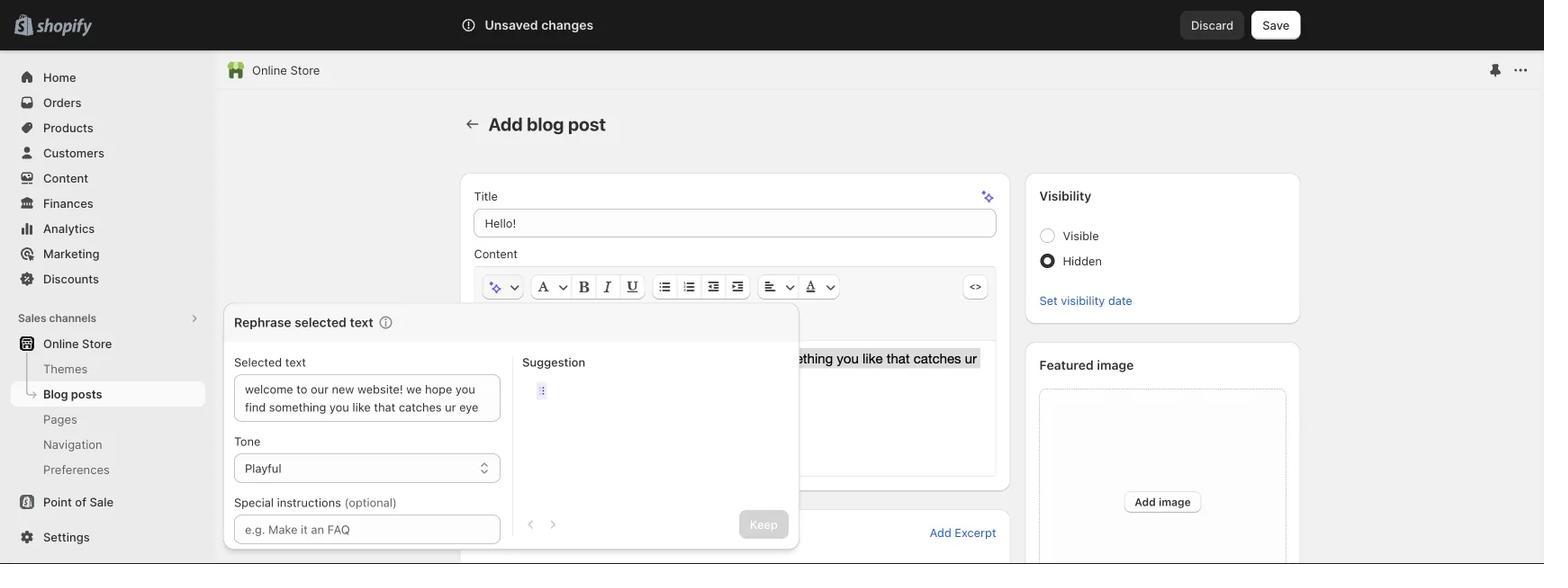 Task type: describe. For each thing, give the bounding box(es) containing it.
online store image
[[227, 61, 245, 79]]

posts
[[71, 387, 102, 401]]

changes
[[541, 18, 594, 33]]

discounts
[[43, 272, 99, 286]]

search button
[[511, 11, 1033, 40]]

unsaved changes
[[485, 18, 594, 33]]

analytics
[[43, 222, 95, 235]]

pages link
[[11, 407, 205, 432]]

products link
[[11, 115, 205, 140]]

analytics link
[[11, 216, 205, 241]]

settings
[[43, 530, 90, 544]]

0 horizontal spatial online
[[43, 337, 79, 351]]

themes
[[43, 362, 88, 376]]

customers
[[43, 146, 104, 160]]

content
[[43, 171, 88, 185]]

apps button
[[11, 529, 205, 555]]

blog posts link
[[11, 382, 205, 407]]

blog posts
[[43, 387, 102, 401]]

point
[[43, 495, 72, 509]]

home link
[[11, 65, 205, 90]]

navigation
[[43, 438, 102, 452]]

sales channels
[[18, 312, 96, 325]]

marketing
[[43, 247, 100, 261]]

apps
[[18, 535, 45, 548]]

0 vertical spatial online store link
[[252, 61, 320, 79]]

settings link
[[11, 525, 205, 550]]

1 vertical spatial store
[[82, 337, 112, 351]]

save
[[1263, 18, 1290, 32]]

search
[[540, 18, 579, 32]]

sales channels button
[[11, 306, 205, 331]]

customers link
[[11, 140, 205, 166]]

sales
[[18, 312, 46, 325]]

point of sale button
[[0, 490, 216, 515]]

shopify image
[[36, 18, 92, 36]]



Task type: locate. For each thing, give the bounding box(es) containing it.
blog
[[43, 387, 68, 401]]

themes link
[[11, 357, 205, 382]]

store right online store image
[[290, 63, 320, 77]]

1 horizontal spatial store
[[290, 63, 320, 77]]

marketing link
[[11, 241, 205, 267]]

1 vertical spatial online
[[43, 337, 79, 351]]

online store inside online store link
[[43, 337, 112, 351]]

1 vertical spatial online store
[[43, 337, 112, 351]]

0 horizontal spatial online store link
[[11, 331, 205, 357]]

orders link
[[11, 90, 205, 115]]

point of sale link
[[11, 490, 205, 515]]

online store link
[[252, 61, 320, 79], [11, 331, 205, 357]]

discard button
[[1181, 11, 1245, 40]]

online store down channels
[[43, 337, 112, 351]]

content link
[[11, 166, 205, 191]]

0 horizontal spatial online store
[[43, 337, 112, 351]]

discounts link
[[11, 267, 205, 292]]

store down sales channels 'button'
[[82, 337, 112, 351]]

of
[[75, 495, 86, 509]]

online down sales channels
[[43, 337, 79, 351]]

preferences link
[[11, 457, 205, 483]]

point of sale
[[43, 495, 113, 509]]

online store right online store image
[[252, 63, 320, 77]]

1 horizontal spatial online store link
[[252, 61, 320, 79]]

1 vertical spatial online store link
[[11, 331, 205, 357]]

online store link down channels
[[11, 331, 205, 357]]

0 vertical spatial online store
[[252, 63, 320, 77]]

1 horizontal spatial online store
[[252, 63, 320, 77]]

finances link
[[11, 191, 205, 216]]

channels
[[49, 312, 96, 325]]

navigation link
[[11, 432, 205, 457]]

online store link right online store image
[[252, 61, 320, 79]]

preferences
[[43, 463, 110, 477]]

products
[[43, 121, 93, 135]]

0 vertical spatial store
[[290, 63, 320, 77]]

1 horizontal spatial online
[[252, 63, 287, 77]]

unsaved
[[485, 18, 538, 33]]

sale
[[89, 495, 113, 509]]

0 vertical spatial online
[[252, 63, 287, 77]]

0 horizontal spatial store
[[82, 337, 112, 351]]

discard
[[1191, 18, 1234, 32]]

save button
[[1252, 11, 1301, 40]]

finances
[[43, 196, 93, 210]]

pages
[[43, 412, 77, 426]]

store
[[290, 63, 320, 77], [82, 337, 112, 351]]

online right online store image
[[252, 63, 287, 77]]

orders
[[43, 95, 81, 109]]

online store
[[252, 63, 320, 77], [43, 337, 112, 351]]

home
[[43, 70, 76, 84]]

online
[[252, 63, 287, 77], [43, 337, 79, 351]]



Task type: vqa. For each thing, say whether or not it's contained in the screenshot.
My Store IMAGE
no



